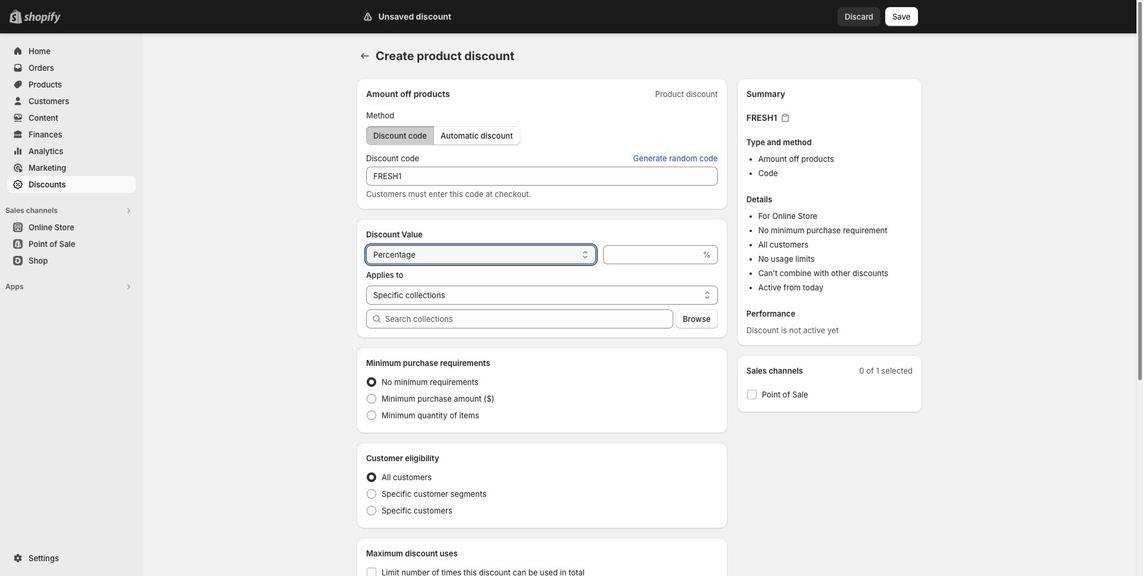Task type: locate. For each thing, give the bounding box(es) containing it.
None text field
[[366, 167, 718, 186], [603, 245, 701, 264], [366, 167, 718, 186], [603, 245, 701, 264]]



Task type: describe. For each thing, give the bounding box(es) containing it.
shopify image
[[24, 12, 61, 24]]

Search collections text field
[[385, 310, 674, 329]]



Task type: vqa. For each thing, say whether or not it's contained in the screenshot.
right Sunday element
no



